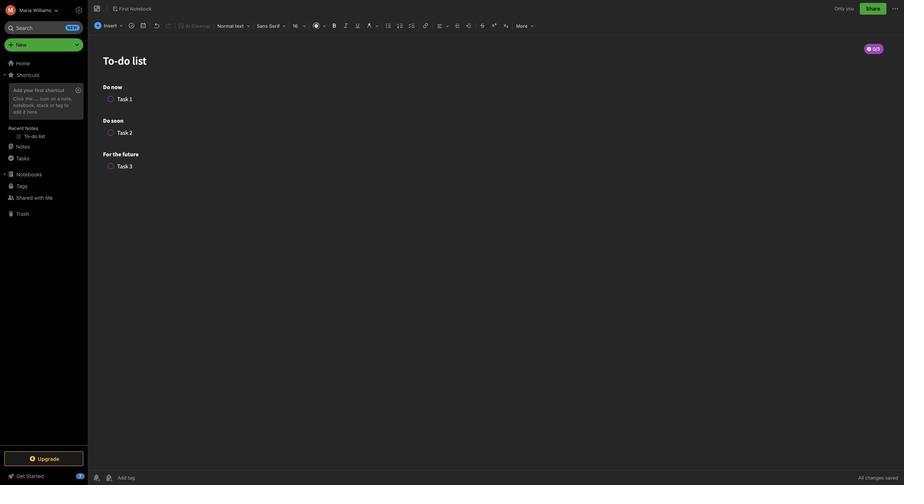 Task type: vqa. For each thing, say whether or not it's contained in the screenshot.
search field within Main 'element'
no



Task type: describe. For each thing, give the bounding box(es) containing it.
icon
[[40, 96, 49, 102]]

add your first shortcut
[[13, 87, 64, 93]]

expand note image
[[93, 4, 102, 13]]

first notebook
[[119, 6, 152, 12]]

maria
[[19, 7, 32, 13]]

recent notes
[[8, 125, 38, 131]]

Help and Learning task checklist field
[[0, 471, 88, 483]]

click the ...
[[13, 96, 39, 102]]

notebooks link
[[0, 169, 87, 180]]

normal text
[[218, 23, 244, 29]]

More field
[[514, 20, 537, 31]]

only
[[835, 6, 845, 11]]

sans
[[257, 23, 268, 29]]

Font color field
[[310, 20, 329, 31]]

notes inside notes link
[[16, 144, 30, 150]]

new button
[[4, 38, 83, 52]]

changes
[[866, 475, 885, 481]]

add
[[13, 87, 22, 93]]

notebook,
[[13, 102, 35, 108]]

strikethrough image
[[478, 20, 488, 31]]

shared
[[16, 195, 33, 201]]

Heading level field
[[215, 20, 253, 31]]

Search text field
[[10, 21, 78, 34]]

a
[[57, 96, 60, 102]]

add
[[13, 109, 22, 115]]

new
[[16, 42, 27, 48]]

trash link
[[0, 208, 87, 220]]

shortcuts button
[[0, 69, 87, 81]]

icon on a note, notebook, stack or tag to add it here.
[[13, 96, 73, 115]]

saved
[[886, 475, 899, 481]]

checklist image
[[407, 20, 418, 31]]

recent
[[8, 125, 24, 131]]

home
[[16, 60, 30, 66]]

insert
[[104, 23, 117, 29]]

tag
[[56, 102, 63, 108]]

subscript image
[[501, 20, 511, 31]]

More actions field
[[892, 3, 900, 15]]

calendar event image
[[138, 20, 148, 31]]

the
[[25, 96, 33, 102]]

share button
[[861, 3, 887, 15]]

normal
[[218, 23, 234, 29]]

here.
[[27, 109, 38, 115]]

home link
[[0, 57, 88, 69]]

to
[[64, 102, 69, 108]]

tags
[[16, 183, 28, 189]]

Insert field
[[92, 20, 125, 31]]

Highlight field
[[364, 20, 381, 31]]

tags button
[[0, 180, 87, 192]]

notebooks
[[16, 171, 42, 178]]

more
[[517, 23, 528, 29]]

bold image
[[329, 20, 340, 31]]

outdent image
[[464, 20, 475, 31]]

all changes saved
[[859, 475, 899, 481]]

Font family field
[[254, 20, 288, 31]]

first
[[119, 6, 129, 12]]

0 vertical spatial notes
[[25, 125, 38, 131]]

on
[[51, 96, 56, 102]]

maria williams
[[19, 7, 51, 13]]

tree containing home
[[0, 57, 88, 445]]

shared with me
[[16, 195, 53, 201]]

get started
[[16, 473, 44, 480]]

upgrade
[[38, 456, 59, 462]]



Task type: locate. For each thing, give the bounding box(es) containing it.
1 vertical spatial notes
[[16, 144, 30, 150]]

get
[[16, 473, 25, 480]]

or
[[50, 102, 55, 108]]

...
[[34, 96, 39, 102]]

serif
[[269, 23, 280, 29]]

notes
[[25, 125, 38, 131], [16, 144, 30, 150]]

bulleted list image
[[384, 20, 394, 31]]

me
[[45, 195, 53, 201]]

notes up tasks
[[16, 144, 30, 150]]

new
[[67, 25, 78, 30]]

notes right "recent"
[[25, 125, 38, 131]]

stack
[[37, 102, 49, 108]]

Alignment field
[[434, 20, 452, 31]]

note,
[[61, 96, 73, 102]]

notebook
[[130, 6, 152, 12]]

shared with me link
[[0, 192, 87, 204]]

shortcut
[[45, 87, 64, 93]]

you
[[847, 6, 855, 11]]

click to collapse image
[[85, 472, 90, 481]]

williams
[[33, 7, 51, 13]]

with
[[34, 195, 44, 201]]

note window element
[[88, 0, 905, 486]]

new search field
[[10, 21, 80, 34]]

sans serif
[[257, 23, 280, 29]]

Font size field
[[290, 20, 309, 31]]

settings image
[[75, 6, 83, 15]]

task image
[[126, 20, 137, 31]]

group
[[0, 81, 87, 144]]

insert link image
[[421, 20, 431, 31]]

notes link
[[0, 141, 87, 152]]

7
[[79, 474, 82, 479]]

indent image
[[453, 20, 463, 31]]

underline image
[[353, 20, 363, 31]]

started
[[26, 473, 44, 480]]

add a reminder image
[[92, 474, 101, 483]]

only you
[[835, 6, 855, 11]]

first notebook button
[[110, 4, 154, 14]]

tasks button
[[0, 152, 87, 164]]

all
[[859, 475, 865, 481]]

expand notebooks image
[[2, 171, 8, 177]]

trash
[[16, 211, 29, 217]]

add tag image
[[105, 474, 113, 483]]

numbered list image
[[396, 20, 406, 31]]

it
[[23, 109, 26, 115]]

Add tag field
[[117, 475, 172, 482]]

first
[[35, 87, 44, 93]]

click
[[13, 96, 24, 102]]

your
[[23, 87, 34, 93]]

superscript image
[[490, 20, 500, 31]]

Note Editor text field
[[88, 35, 905, 471]]

tree
[[0, 57, 88, 445]]

undo image
[[152, 20, 162, 31]]

upgrade button
[[4, 452, 83, 467]]

shortcuts
[[16, 72, 39, 78]]

tasks
[[16, 155, 29, 161]]

text
[[235, 23, 244, 29]]

group inside tree
[[0, 81, 87, 144]]

16
[[293, 23, 298, 29]]

share
[[867, 5, 881, 12]]

italic image
[[341, 20, 351, 31]]

more actions image
[[892, 4, 900, 13]]

group containing add your first shortcut
[[0, 81, 87, 144]]

Account field
[[0, 3, 59, 18]]



